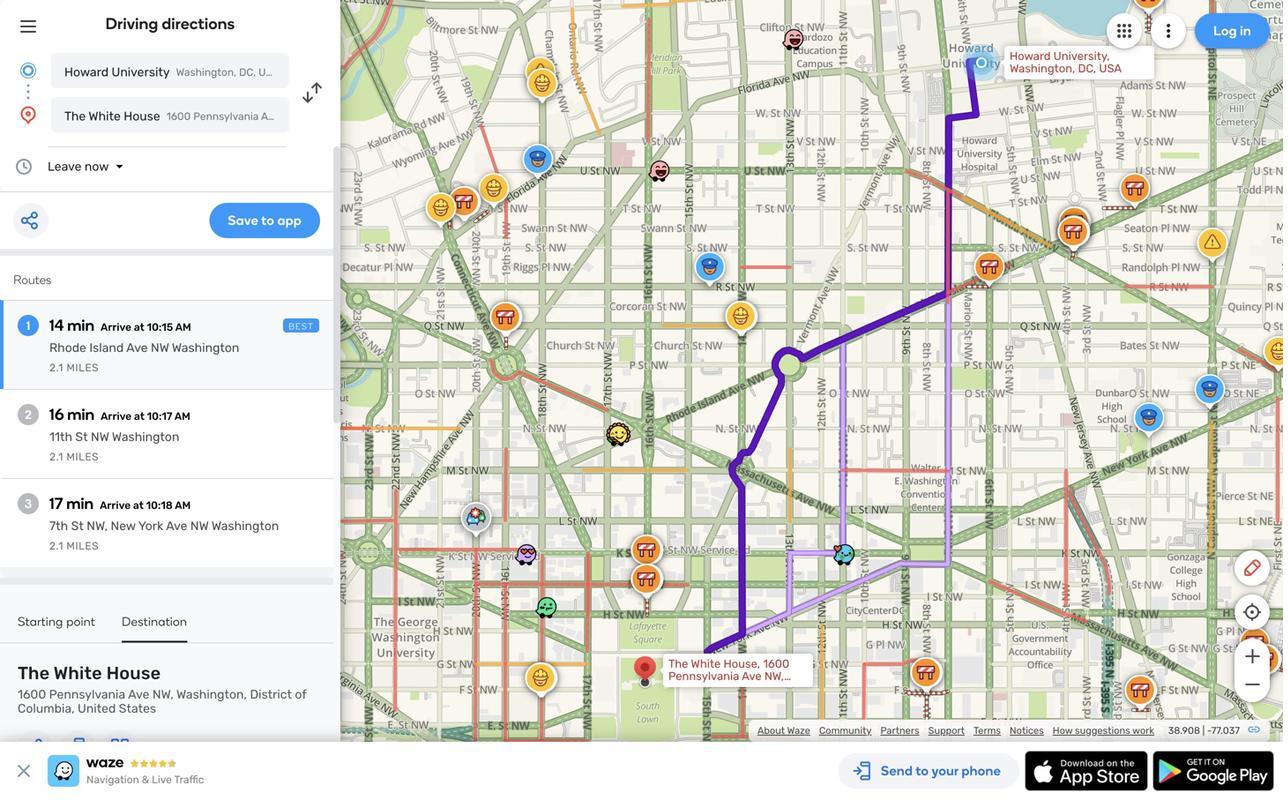 Task type: locate. For each thing, give the bounding box(es) containing it.
17 min arrive at 10:18 am
[[49, 494, 191, 513]]

the right location image
[[64, 109, 86, 124]]

washington, inside "howard university, washington, dc, usa"
[[1010, 62, 1076, 75]]

states
[[119, 701, 156, 716]]

house
[[124, 109, 160, 124], [106, 663, 161, 684]]

washington,
[[1010, 62, 1076, 75], [176, 66, 237, 79], [176, 687, 247, 702]]

howard inside "howard university, washington, dc, usa"
[[1010, 49, 1051, 63]]

1 vertical spatial arrive
[[101, 410, 132, 423]]

16
[[49, 405, 64, 424]]

nw
[[151, 341, 169, 355], [91, 430, 109, 444], [191, 519, 209, 533]]

2 horizontal spatial nw
[[191, 519, 209, 533]]

st for 16 min
[[75, 430, 88, 444]]

7th st nw, new york ave nw washington 2.1 miles
[[49, 519, 279, 552]]

14 min arrive at 10:15 am
[[49, 316, 191, 335]]

2 vertical spatial ave
[[128, 687, 150, 702]]

0 vertical spatial arrive
[[101, 321, 132, 334]]

arrive inside 16 min arrive at 10:17 am
[[101, 410, 132, 423]]

at left "10:15" at the left of the page
[[134, 321, 145, 334]]

2.1 inside rhode island ave nw washington 2.1 miles
[[49, 362, 63, 374]]

am inside 16 min arrive at 10:17 am
[[175, 410, 191, 423]]

1 horizontal spatial nw,
[[153, 687, 174, 702]]

arrive inside 17 min arrive at 10:18 am
[[100, 499, 131, 512]]

0 vertical spatial ave
[[126, 341, 148, 355]]

nw down 16 min arrive at 10:17 am
[[91, 430, 109, 444]]

routes
[[13, 272, 51, 287]]

location image
[[18, 104, 39, 125]]

x image
[[13, 761, 34, 782]]

am for 16 min
[[175, 410, 191, 423]]

traffic
[[174, 774, 204, 786]]

1 miles from the top
[[66, 362, 99, 374]]

house up the 'states'
[[106, 663, 161, 684]]

work
[[1133, 725, 1155, 737]]

nw down "10:15" at the left of the page
[[151, 341, 169, 355]]

2.1 inside the 11th st nw washington 2.1 miles
[[49, 451, 63, 463]]

at left 10:18
[[133, 499, 144, 512]]

16 min arrive at 10:17 am
[[49, 405, 191, 424]]

support link
[[929, 725, 965, 737]]

0 vertical spatial at
[[134, 321, 145, 334]]

2 vertical spatial miles
[[66, 540, 99, 552]]

2.1 down 7th
[[49, 540, 63, 552]]

0 vertical spatial nw,
[[87, 519, 108, 533]]

the white house
[[64, 109, 160, 124]]

2 miles from the top
[[66, 451, 99, 463]]

destination
[[122, 614, 187, 629]]

starting
[[18, 614, 63, 629]]

1 vertical spatial miles
[[66, 451, 99, 463]]

38.908 | -77.037
[[1169, 725, 1241, 737]]

starting point
[[18, 614, 95, 629]]

arrive up the 11th st nw washington 2.1 miles on the left of the page
[[101, 410, 132, 423]]

house inside the white house 1600 pennsylvania ave nw, washington, district of columbia, united states
[[106, 663, 161, 684]]

miles inside '7th st nw, new york ave nw washington 2.1 miles'
[[66, 540, 99, 552]]

1 vertical spatial am
[[175, 410, 191, 423]]

clock image
[[13, 156, 34, 177]]

am right 10:18
[[175, 499, 191, 512]]

2 vertical spatial min
[[66, 494, 94, 513]]

77.037
[[1212, 725, 1241, 737]]

0 horizontal spatial usa
[[259, 66, 280, 79]]

1 vertical spatial washington
[[112, 430, 180, 444]]

0 vertical spatial howard
[[1010, 49, 1051, 63]]

nw inside '7th st nw, new york ave nw washington 2.1 miles'
[[191, 519, 209, 533]]

1 vertical spatial 2.1
[[49, 451, 63, 463]]

starting point button
[[18, 614, 95, 641]]

house down university at the left top of page
[[124, 109, 160, 124]]

7th
[[49, 519, 68, 533]]

10:18
[[146, 499, 173, 512]]

usa inside howard university washington, dc, usa
[[259, 66, 280, 79]]

arrive up island
[[101, 321, 132, 334]]

dc, for university
[[239, 66, 256, 79]]

2.1 down 11th
[[49, 451, 63, 463]]

white
[[89, 109, 121, 124], [54, 663, 102, 684]]

white inside button
[[89, 109, 121, 124]]

district
[[250, 687, 292, 702]]

at inside 17 min arrive at 10:18 am
[[133, 499, 144, 512]]

am right 10:17
[[175, 410, 191, 423]]

new
[[111, 519, 136, 533]]

0 vertical spatial miles
[[66, 362, 99, 374]]

ave right "united" at bottom
[[128, 687, 150, 702]]

at inside 16 min arrive at 10:17 am
[[134, 410, 145, 423]]

0 vertical spatial nw
[[151, 341, 169, 355]]

3
[[25, 496, 32, 511]]

2 vertical spatial nw
[[191, 519, 209, 533]]

nw right york
[[191, 519, 209, 533]]

ave inside rhode island ave nw washington 2.1 miles
[[126, 341, 148, 355]]

washington
[[172, 341, 239, 355], [112, 430, 180, 444], [212, 519, 279, 533]]

2 vertical spatial 2.1
[[49, 540, 63, 552]]

about waze community partners support terms notices how suggestions work
[[758, 725, 1155, 737]]

dc, inside howard university washington, dc, usa
[[239, 66, 256, 79]]

dc, for university,
[[1079, 62, 1097, 75]]

1 2.1 from the top
[[49, 362, 63, 374]]

white inside the white house 1600 pennsylvania ave nw, washington, district of columbia, united states
[[54, 663, 102, 684]]

10:17
[[147, 410, 172, 423]]

2 2.1 from the top
[[49, 451, 63, 463]]

2 vertical spatial am
[[175, 499, 191, 512]]

nw,
[[87, 519, 108, 533], [153, 687, 174, 702]]

zoom in image
[[1242, 646, 1264, 667]]

2
[[25, 407, 32, 422]]

usa
[[1100, 62, 1122, 75], [259, 66, 280, 79]]

1 vertical spatial the
[[18, 663, 50, 684]]

1 vertical spatial howard
[[64, 65, 109, 79]]

st
[[75, 430, 88, 444], [71, 519, 84, 533]]

2 vertical spatial at
[[133, 499, 144, 512]]

1 vertical spatial house
[[106, 663, 161, 684]]

howard left university,
[[1010, 49, 1051, 63]]

arrive for 14 min
[[101, 321, 132, 334]]

-
[[1208, 725, 1212, 737]]

2.1
[[49, 362, 63, 374], [49, 451, 63, 463], [49, 540, 63, 552]]

dc, inside "howard university, washington, dc, usa"
[[1079, 62, 1097, 75]]

ave inside the white house 1600 pennsylvania ave nw, washington, district of columbia, united states
[[128, 687, 150, 702]]

usa inside "howard university, washington, dc, usa"
[[1100, 62, 1122, 75]]

howard university washington, dc, usa
[[64, 65, 280, 79]]

2.1 down rhode
[[49, 362, 63, 374]]

white up now
[[89, 109, 121, 124]]

2 vertical spatial washington
[[212, 519, 279, 533]]

am
[[175, 321, 191, 334], [175, 410, 191, 423], [175, 499, 191, 512]]

am inside 14 min arrive at 10:15 am
[[175, 321, 191, 334]]

0 vertical spatial washington
[[172, 341, 239, 355]]

house inside button
[[124, 109, 160, 124]]

1 vertical spatial nw,
[[153, 687, 174, 702]]

0 vertical spatial st
[[75, 430, 88, 444]]

miles
[[66, 362, 99, 374], [66, 451, 99, 463], [66, 540, 99, 552]]

dc,
[[1079, 62, 1097, 75], [239, 66, 256, 79]]

at
[[134, 321, 145, 334], [134, 410, 145, 423], [133, 499, 144, 512]]

1 horizontal spatial howard
[[1010, 49, 1051, 63]]

min
[[67, 316, 94, 335], [67, 405, 95, 424], [66, 494, 94, 513]]

0 horizontal spatial dc,
[[239, 66, 256, 79]]

the
[[64, 109, 86, 124], [18, 663, 50, 684]]

the up '1600'
[[18, 663, 50, 684]]

am right "10:15" at the left of the page
[[175, 321, 191, 334]]

white for the white house 1600 pennsylvania ave nw, washington, district of columbia, united states
[[54, 663, 102, 684]]

rhode island ave nw washington 2.1 miles
[[49, 341, 239, 374]]

st inside '7th st nw, new york ave nw washington 2.1 miles'
[[71, 519, 84, 533]]

nw, inside the white house 1600 pennsylvania ave nw, washington, district of columbia, united states
[[153, 687, 174, 702]]

am inside 17 min arrive at 10:18 am
[[175, 499, 191, 512]]

st right 7th
[[71, 519, 84, 533]]

community
[[820, 725, 872, 737]]

miles down rhode
[[66, 362, 99, 374]]

howard up the white house
[[64, 65, 109, 79]]

howard
[[1010, 49, 1051, 63], [64, 65, 109, 79]]

0 vertical spatial white
[[89, 109, 121, 124]]

arrive
[[101, 321, 132, 334], [101, 410, 132, 423], [100, 499, 131, 512]]

howard for university,
[[1010, 49, 1051, 63]]

1 vertical spatial ave
[[166, 519, 188, 533]]

am for 14 min
[[175, 321, 191, 334]]

how suggestions work link
[[1053, 725, 1155, 737]]

0 vertical spatial am
[[175, 321, 191, 334]]

0 horizontal spatial the
[[18, 663, 50, 684]]

st inside the 11th st nw washington 2.1 miles
[[75, 430, 88, 444]]

3 miles from the top
[[66, 540, 99, 552]]

at inside 14 min arrive at 10:15 am
[[134, 321, 145, 334]]

nw, down destination button
[[153, 687, 174, 702]]

min right "16"
[[67, 405, 95, 424]]

1 vertical spatial st
[[71, 519, 84, 533]]

rhode
[[49, 341, 86, 355]]

ave for house
[[128, 687, 150, 702]]

1 horizontal spatial dc,
[[1079, 62, 1097, 75]]

0 vertical spatial 2.1
[[49, 362, 63, 374]]

1 vertical spatial at
[[134, 410, 145, 423]]

0 horizontal spatial nw
[[91, 430, 109, 444]]

st right 11th
[[75, 430, 88, 444]]

ave down 14 min arrive at 10:15 am
[[126, 341, 148, 355]]

1 vertical spatial min
[[67, 405, 95, 424]]

arrive inside 14 min arrive at 10:15 am
[[101, 321, 132, 334]]

at left 10:17
[[134, 410, 145, 423]]

1 vertical spatial white
[[54, 663, 102, 684]]

united
[[78, 701, 116, 716]]

miles inside rhode island ave nw washington 2.1 miles
[[66, 362, 99, 374]]

arrive for 16 min
[[101, 410, 132, 423]]

the white house 1600 pennsylvania ave nw, washington, district of columbia, united states
[[18, 663, 307, 716]]

min for 17 min
[[66, 494, 94, 513]]

0 vertical spatial min
[[67, 316, 94, 335]]

washington, inside howard university washington, dc, usa
[[176, 66, 237, 79]]

washington inside '7th st nw, new york ave nw washington 2.1 miles'
[[212, 519, 279, 533]]

nw, left 'new'
[[87, 519, 108, 533]]

11th
[[49, 430, 72, 444]]

ave inside '7th st nw, new york ave nw washington 2.1 miles'
[[166, 519, 188, 533]]

arrive up 'new'
[[100, 499, 131, 512]]

1 horizontal spatial nw
[[151, 341, 169, 355]]

ave
[[126, 341, 148, 355], [166, 519, 188, 533], [128, 687, 150, 702]]

nw, inside '7th st nw, new york ave nw washington 2.1 miles'
[[87, 519, 108, 533]]

1 horizontal spatial usa
[[1100, 62, 1122, 75]]

the inside button
[[64, 109, 86, 124]]

the inside the white house 1600 pennsylvania ave nw, washington, district of columbia, united states
[[18, 663, 50, 684]]

notices link
[[1010, 725, 1045, 737]]

min right 14
[[67, 316, 94, 335]]

how
[[1053, 725, 1073, 737]]

3 2.1 from the top
[[49, 540, 63, 552]]

1 vertical spatial nw
[[91, 430, 109, 444]]

partners
[[881, 725, 920, 737]]

2 vertical spatial arrive
[[100, 499, 131, 512]]

0 vertical spatial the
[[64, 109, 86, 124]]

miles down 7th
[[66, 540, 99, 552]]

white up pennsylvania
[[54, 663, 102, 684]]

1 horizontal spatial the
[[64, 109, 86, 124]]

island
[[89, 341, 124, 355]]

0 horizontal spatial nw,
[[87, 519, 108, 533]]

miles down 11th
[[66, 451, 99, 463]]

washington inside the 11th st nw washington 2.1 miles
[[112, 430, 180, 444]]

pennsylvania
[[49, 687, 125, 702]]

min right 17
[[66, 494, 94, 513]]

min for 16 min
[[67, 405, 95, 424]]

14
[[49, 316, 64, 335]]

leave
[[48, 159, 82, 174]]

ave right york
[[166, 519, 188, 533]]

0 horizontal spatial howard
[[64, 65, 109, 79]]

0 vertical spatial house
[[124, 109, 160, 124]]



Task type: describe. For each thing, give the bounding box(es) containing it.
york
[[138, 519, 163, 533]]

university
[[112, 65, 170, 79]]

about waze link
[[758, 725, 811, 737]]

destination button
[[122, 614, 187, 643]]

washington inside rhode island ave nw washington 2.1 miles
[[172, 341, 239, 355]]

the for the white house
[[64, 109, 86, 124]]

nw inside rhode island ave nw washington 2.1 miles
[[151, 341, 169, 355]]

11th st nw washington 2.1 miles
[[49, 430, 180, 463]]

navigation & live traffic
[[86, 774, 204, 786]]

usa for university
[[259, 66, 280, 79]]

navigation
[[86, 774, 139, 786]]

|
[[1203, 725, 1206, 737]]

at for 16 min
[[134, 410, 145, 423]]

notices
[[1010, 725, 1045, 737]]

partners link
[[881, 725, 920, 737]]

university,
[[1054, 49, 1110, 63]]

house for the white house 1600 pennsylvania ave nw, washington, district of columbia, united states
[[106, 663, 161, 684]]

at for 17 min
[[133, 499, 144, 512]]

zoom out image
[[1242, 674, 1264, 695]]

howard for university
[[64, 65, 109, 79]]

about
[[758, 725, 785, 737]]

link image
[[1248, 723, 1262, 737]]

washington, for university
[[176, 66, 237, 79]]

community link
[[820, 725, 872, 737]]

best
[[289, 321, 314, 332]]

point
[[66, 614, 95, 629]]

washington, inside the white house 1600 pennsylvania ave nw, washington, district of columbia, united states
[[176, 687, 247, 702]]

white for the white house
[[89, 109, 121, 124]]

suggestions
[[1076, 725, 1131, 737]]

nw inside the 11th st nw washington 2.1 miles
[[91, 430, 109, 444]]

2.1 inside '7th st nw, new york ave nw washington 2.1 miles'
[[49, 540, 63, 552]]

arrive for 17 min
[[100, 499, 131, 512]]

directions
[[162, 14, 235, 33]]

10:15
[[147, 321, 173, 334]]

now
[[85, 159, 109, 174]]

the white house button
[[51, 97, 289, 132]]

house for the white house
[[124, 109, 160, 124]]

columbia,
[[18, 701, 75, 716]]

terms link
[[974, 725, 1002, 737]]

ave for nw,
[[166, 519, 188, 533]]

driving
[[105, 14, 158, 33]]

leave now
[[48, 159, 109, 174]]

at for 14 min
[[134, 321, 145, 334]]

support
[[929, 725, 965, 737]]

usa for university,
[[1100, 62, 1122, 75]]

current location image
[[18, 60, 39, 81]]

driving directions
[[105, 14, 235, 33]]

terms
[[974, 725, 1002, 737]]

howard university, washington, dc, usa
[[1010, 49, 1122, 75]]

pencil image
[[1242, 558, 1264, 579]]

st for 17 min
[[71, 519, 84, 533]]

waze
[[788, 725, 811, 737]]

&
[[142, 774, 149, 786]]

miles inside the 11th st nw washington 2.1 miles
[[66, 451, 99, 463]]

am for 17 min
[[175, 499, 191, 512]]

1
[[26, 318, 30, 333]]

min for 14 min
[[67, 316, 94, 335]]

live
[[152, 774, 172, 786]]

the for the white house 1600 pennsylvania ave nw, washington, district of columbia, united states
[[18, 663, 50, 684]]

washington, for university,
[[1010, 62, 1076, 75]]

17
[[49, 494, 63, 513]]

of
[[295, 687, 307, 702]]

1600
[[18, 687, 46, 702]]

38.908
[[1169, 725, 1201, 737]]



Task type: vqa. For each thing, say whether or not it's contained in the screenshot.
THE "WED, NOV 15"
no



